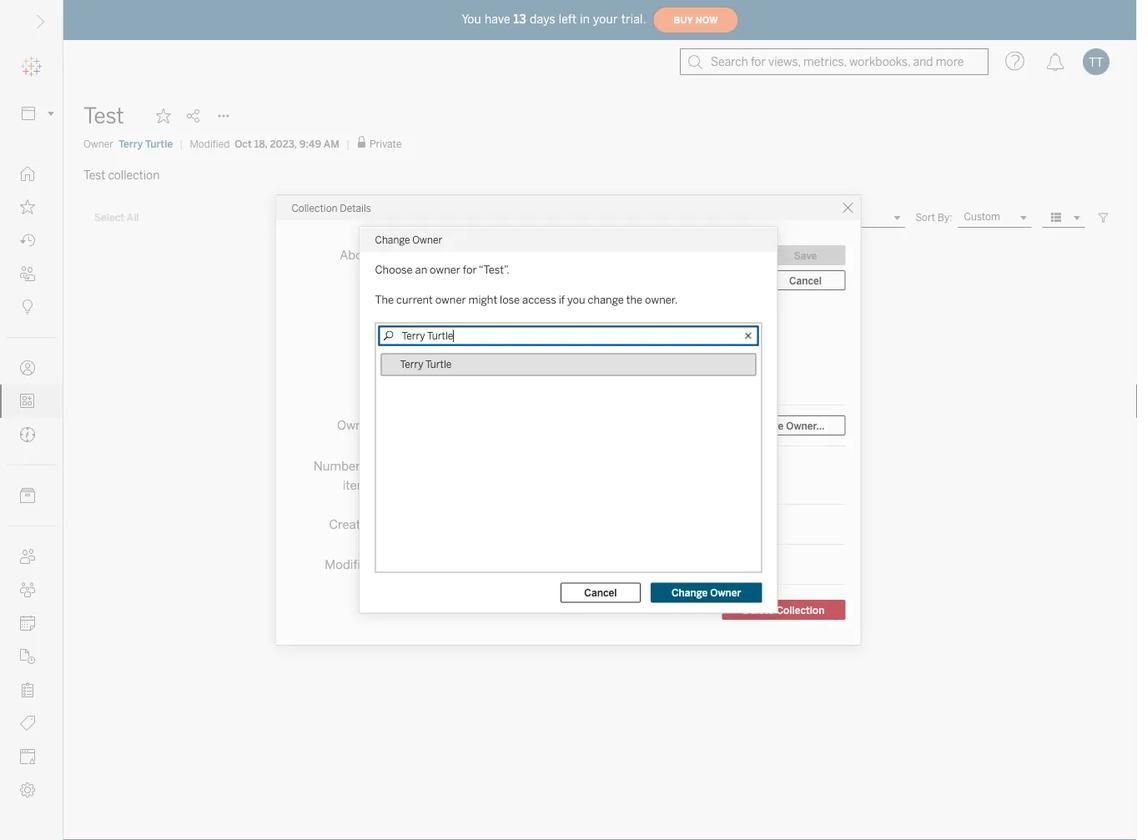 Task type: vqa. For each thing, say whether or not it's contained in the screenshot.
'Sort'
yes



Task type: describe. For each thing, give the bounding box(es) containing it.
actions
[[650, 580, 691, 594]]

2 horizontal spatial to
[[758, 565, 769, 579]]

1 horizontal spatial cancel button
[[765, 270, 846, 290]]

you have 13 days left in your trial.
[[462, 12, 646, 26]]

collection details
[[292, 202, 371, 214]]

about
[[340, 247, 375, 262]]

terry turtle link
[[118, 136, 173, 151]]

current
[[396, 293, 433, 307]]

this
[[772, 565, 792, 579]]

owner for for
[[430, 263, 460, 277]]

you
[[462, 12, 481, 26]]

0 horizontal spatial turtle
[[145, 138, 173, 150]]

0 horizontal spatial terry
[[118, 138, 143, 150]]

owner terry turtle | modified oct 18, 2023, 9:49 am |
[[83, 138, 350, 150]]

by
[[849, 565, 861, 579]]

items inside number of items
[[343, 478, 375, 493]]

trial.
[[621, 12, 646, 26]]

change for change owner button
[[672, 587, 708, 599]]

by:
[[938, 211, 952, 224]]

the
[[375, 293, 394, 307]]

change owner… button
[[727, 415, 846, 436]]

0 vertical spatial modified
[[190, 138, 230, 150]]

navigation panel element
[[0, 50, 63, 807]]

explore
[[562, 618, 597, 631]]

modified inside collection details dialog
[[325, 557, 375, 572]]

test collection
[[83, 168, 160, 182]]

sort
[[916, 211, 935, 224]]

content type:
[[729, 211, 792, 224]]

1 vertical spatial add
[[503, 580, 524, 594]]

your
[[593, 12, 618, 26]]

change owner button
[[651, 583, 762, 603]]

0 horizontal spatial collection
[[108, 168, 160, 182]]

terry inside list box
[[400, 358, 424, 370]]

collection inside button
[[776, 604, 825, 616]]

buy now button
[[653, 7, 739, 33]]

18,
[[254, 138, 267, 150]]

main navigation. press the up and down arrow keys to access links. element
[[0, 157, 63, 807]]

1 | from the left
[[180, 138, 183, 150]]

am
[[324, 138, 339, 150]]

collection details dialog
[[277, 195, 861, 645]]

now
[[696, 15, 718, 25]]

owner for might
[[435, 293, 466, 307]]

meaningful
[[610, 565, 670, 579]]

0 horizontal spatial change owner
[[375, 234, 442, 246]]

0 vertical spatial collection
[[292, 202, 338, 214]]

buy
[[674, 15, 693, 25]]

lose
[[500, 293, 520, 307]]

private
[[370, 138, 402, 150]]

turtle inside list box
[[426, 358, 452, 370]]

select all button
[[83, 208, 150, 228]]

(...)
[[693, 580, 712, 594]]

cancel button inside change owner "dialog"
[[561, 583, 641, 603]]

cancel inside change owner "dialog"
[[584, 587, 617, 599]]

owner inside collection details dialog
[[337, 418, 375, 433]]

About text field
[[390, 245, 755, 377]]

"test".
[[479, 263, 510, 277]]

oct
[[235, 138, 252, 150]]

change
[[588, 293, 624, 307]]

type:
[[768, 211, 792, 224]]

choose an owner for "test".
[[375, 263, 510, 277]]

select all
[[94, 212, 139, 224]]

0 horizontal spatial to
[[527, 580, 538, 594]]

if
[[559, 293, 565, 307]]



Task type: locate. For each thing, give the bounding box(es) containing it.
the
[[626, 293, 643, 307], [631, 580, 648, 594]]

1 vertical spatial the
[[631, 580, 648, 594]]

access
[[522, 293, 556, 307], [558, 565, 594, 579]]

access left if
[[522, 293, 556, 307]]

sort by:
[[916, 211, 952, 224]]

1 horizontal spatial cancel
[[789, 274, 822, 286]]

change owner dialog
[[360, 227, 777, 613]]

owner…
[[786, 419, 825, 432]]

cancel inside collection details dialog
[[789, 274, 822, 286]]

1 vertical spatial content
[[600, 618, 639, 631]]

access inside change owner "dialog"
[[522, 293, 556, 307]]

in right left
[[580, 12, 590, 26]]

to left this
[[758, 565, 769, 579]]

delete
[[743, 604, 774, 616]]

change left the owner…
[[747, 419, 784, 432]]

1 vertical spatial for
[[508, 565, 523, 579]]

1 vertical spatial change owner
[[672, 587, 741, 599]]

9:49
[[299, 138, 321, 150]]

Search text field
[[378, 326, 759, 346]]

test up the terry turtle link
[[83, 103, 124, 129]]

0 horizontal spatial access
[[522, 293, 556, 307]]

0 vertical spatial terry
[[118, 138, 143, 150]]

change inside change owner button
[[672, 587, 708, 599]]

cancel button
[[765, 270, 846, 290], [561, 583, 641, 603]]

change for change owner… button
[[747, 419, 784, 432]]

add
[[702, 565, 723, 579], [503, 580, 524, 594]]

1 horizontal spatial to
[[597, 565, 608, 579]]

1 horizontal spatial in
[[580, 12, 590, 26]]

content
[[729, 211, 766, 224], [600, 618, 639, 631]]

buy now
[[674, 15, 718, 25]]

0 horizontal spatial collection
[[292, 202, 338, 214]]

1 vertical spatial owner
[[435, 293, 466, 307]]

of
[[363, 458, 375, 473]]

0 horizontal spatial cancel
[[584, 587, 617, 599]]

in
[[580, 12, 590, 26], [433, 565, 442, 579]]

0 horizontal spatial cancel button
[[561, 583, 641, 603]]

1 vertical spatial cancel button
[[561, 583, 641, 603]]

have
[[485, 12, 510, 26]]

for inside change owner "dialog"
[[463, 263, 477, 277]]

left
[[559, 12, 577, 26]]

0 vertical spatial change
[[375, 234, 410, 246]]

collection left details
[[292, 202, 338, 214]]

items down of
[[343, 478, 375, 493]]

change owner down data.
[[672, 587, 741, 599]]

test up select on the left
[[83, 168, 105, 182]]

access up collections
[[558, 565, 594, 579]]

change inside change owner… button
[[747, 419, 784, 432]]

access inside organize content in a collection for quick access to meaningful data. add items to this collection by selecting add to collections from the actions (...) menu.
[[558, 565, 594, 579]]

2023,
[[270, 138, 297, 150]]

owner
[[83, 138, 113, 150], [412, 234, 442, 246], [337, 418, 375, 433], [710, 587, 741, 599]]

number of items
[[313, 458, 375, 493]]

terry turtle list box
[[376, 348, 761, 381]]

all
[[127, 212, 139, 224]]

delete collection button
[[722, 600, 846, 620]]

2 vertical spatial change
[[672, 587, 708, 599]]

0 vertical spatial access
[[522, 293, 556, 307]]

1 vertical spatial access
[[558, 565, 594, 579]]

1 test from the top
[[83, 103, 124, 129]]

content down from
[[600, 618, 639, 631]]

change
[[375, 234, 410, 246], [747, 419, 784, 432], [672, 587, 708, 599]]

details
[[340, 202, 371, 214]]

0 vertical spatial for
[[463, 263, 477, 277]]

organize content in a collection for quick access to meaningful data. add items to this collection by selecting add to collections from the actions (...) menu.
[[339, 565, 861, 594]]

cancel down type:
[[789, 274, 822, 286]]

created
[[329, 517, 375, 532]]

collection right delete
[[776, 604, 825, 616]]

0 horizontal spatial in
[[433, 565, 442, 579]]

delete collection
[[743, 604, 825, 616]]

explore content button
[[541, 614, 660, 634]]

1 horizontal spatial collection
[[776, 604, 825, 616]]

modified
[[190, 138, 230, 150], [325, 557, 375, 572]]

to down the quick
[[527, 580, 538, 594]]

collections
[[540, 580, 600, 594]]

characters
[[410, 380, 459, 392]]

2 horizontal spatial change
[[747, 419, 784, 432]]

the inside change owner "dialog"
[[626, 293, 643, 307]]

the current owner might lose access if you change the owner.
[[375, 293, 678, 307]]

organize
[[339, 565, 386, 579]]

terry
[[118, 138, 143, 150], [400, 358, 424, 370]]

2 horizontal spatial collection
[[794, 565, 846, 579]]

1 horizontal spatial access
[[558, 565, 594, 579]]

modified left oct
[[190, 138, 230, 150]]

1 vertical spatial collection
[[776, 604, 825, 616]]

items
[[343, 478, 375, 493], [726, 565, 756, 579]]

cancel
[[789, 274, 822, 286], [584, 587, 617, 599]]

1 horizontal spatial content
[[729, 211, 766, 224]]

an
[[415, 263, 427, 277]]

the down 'meaningful'
[[631, 580, 648, 594]]

selecting
[[452, 580, 500, 594]]

1 vertical spatial in
[[433, 565, 442, 579]]

the left owner.
[[626, 293, 643, 307]]

owner
[[430, 263, 460, 277], [435, 293, 466, 307]]

data.
[[673, 565, 699, 579]]

1 vertical spatial items
[[726, 565, 756, 579]]

content left type:
[[729, 211, 766, 224]]

0 horizontal spatial add
[[503, 580, 524, 594]]

1 horizontal spatial |
[[346, 138, 350, 150]]

0 horizontal spatial change
[[375, 234, 410, 246]]

for
[[463, 263, 477, 277], [508, 565, 523, 579]]

0 horizontal spatial content
[[600, 618, 639, 631]]

a
[[445, 565, 451, 579]]

1 horizontal spatial modified
[[325, 557, 375, 572]]

test for test collection
[[83, 168, 105, 182]]

owner.
[[645, 293, 678, 307]]

240
[[390, 380, 408, 392]]

content
[[389, 565, 430, 579]]

0 horizontal spatial modified
[[190, 138, 230, 150]]

turtle up test collection
[[145, 138, 173, 150]]

in inside organize content in a collection for quick access to meaningful data. add items to this collection by selecting add to collections from the actions (...) menu.
[[433, 565, 442, 579]]

collection down the terry turtle link
[[108, 168, 160, 182]]

0 vertical spatial cancel
[[789, 274, 822, 286]]

collection left by
[[794, 565, 846, 579]]

1 vertical spatial test
[[83, 168, 105, 182]]

in left a
[[433, 565, 442, 579]]

cancel button down type:
[[765, 270, 846, 290]]

you
[[567, 293, 585, 307]]

change owner inside button
[[672, 587, 741, 599]]

might
[[469, 293, 497, 307]]

0 vertical spatial turtle
[[145, 138, 173, 150]]

13
[[514, 12, 526, 26]]

explore content
[[562, 618, 639, 631]]

0 vertical spatial add
[[702, 565, 723, 579]]

cancel up explore content
[[584, 587, 617, 599]]

items inside organize content in a collection for quick access to meaningful data. add items to this collection by selecting add to collections from the actions (...) menu.
[[726, 565, 756, 579]]

1 horizontal spatial change
[[672, 587, 708, 599]]

terry up test collection
[[118, 138, 143, 150]]

|
[[180, 138, 183, 150], [346, 138, 350, 150]]

change down data.
[[672, 587, 708, 599]]

test for test
[[83, 103, 124, 129]]

0 vertical spatial cancel button
[[765, 270, 846, 290]]

to up from
[[597, 565, 608, 579]]

collection
[[108, 168, 160, 182], [454, 565, 506, 579], [794, 565, 846, 579]]

1 vertical spatial terry
[[400, 358, 424, 370]]

0 horizontal spatial items
[[343, 478, 375, 493]]

| right the terry turtle link
[[180, 138, 183, 150]]

2 | from the left
[[346, 138, 350, 150]]

0 vertical spatial items
[[343, 478, 375, 493]]

0 vertical spatial change owner
[[375, 234, 442, 246]]

add up "(...)"
[[702, 565, 723, 579]]

for left "test".
[[463, 263, 477, 277]]

change owner up "an"
[[375, 234, 442, 246]]

items up "menu."
[[726, 565, 756, 579]]

modified down created at the left bottom
[[325, 557, 375, 572]]

content inside button
[[600, 618, 639, 631]]

the inside organize content in a collection for quick access to meaningful data. add items to this collection by selecting add to collections from the actions (...) menu.
[[631, 580, 648, 594]]

0 vertical spatial owner
[[430, 263, 460, 277]]

1 vertical spatial turtle
[[426, 358, 452, 370]]

0 vertical spatial in
[[580, 12, 590, 26]]

1 horizontal spatial change owner
[[672, 587, 741, 599]]

quick
[[526, 565, 555, 579]]

to
[[597, 565, 608, 579], [758, 565, 769, 579], [527, 580, 538, 594]]

select
[[94, 212, 124, 224]]

menu.
[[715, 580, 748, 594]]

add right selecting
[[503, 580, 524, 594]]

for inside organize content in a collection for quick access to meaningful data. add items to this collection by selecting add to collections from the actions (...) menu.
[[508, 565, 523, 579]]

remaining
[[462, 380, 507, 392]]

0 vertical spatial test
[[83, 103, 124, 129]]

0 horizontal spatial |
[[180, 138, 183, 150]]

change owner
[[375, 234, 442, 246], [672, 587, 741, 599]]

number
[[313, 458, 361, 473]]

1 horizontal spatial for
[[508, 565, 523, 579]]

test
[[83, 103, 124, 129], [83, 168, 105, 182]]

change owner…
[[747, 419, 825, 432]]

0 vertical spatial content
[[729, 211, 766, 224]]

owner right "an"
[[430, 263, 460, 277]]

days
[[530, 12, 555, 26]]

terry turtle
[[400, 358, 452, 370]]

for left the quick
[[508, 565, 523, 579]]

1 vertical spatial change
[[747, 419, 784, 432]]

collection up selecting
[[454, 565, 506, 579]]

1 horizontal spatial items
[[726, 565, 756, 579]]

cancel button up explore content
[[561, 583, 641, 603]]

1 vertical spatial cancel
[[584, 587, 617, 599]]

owner down choose an owner for "test".
[[435, 293, 466, 307]]

change up choose on the left
[[375, 234, 410, 246]]

240 characters remaining
[[390, 380, 507, 392]]

collection
[[292, 202, 338, 214], [776, 604, 825, 616]]

owner inside button
[[710, 587, 741, 599]]

2 test from the top
[[83, 168, 105, 182]]

1 horizontal spatial turtle
[[426, 358, 452, 370]]

1 horizontal spatial collection
[[454, 565, 506, 579]]

1 horizontal spatial add
[[702, 565, 723, 579]]

choose
[[375, 263, 413, 277]]

terry up 240
[[400, 358, 424, 370]]

turtle
[[145, 138, 173, 150], [426, 358, 452, 370]]

0 vertical spatial the
[[626, 293, 643, 307]]

1 vertical spatial modified
[[325, 557, 375, 572]]

turtle up 'characters'
[[426, 358, 452, 370]]

1 horizontal spatial terry
[[400, 358, 424, 370]]

0 horizontal spatial for
[[463, 263, 477, 277]]

from
[[602, 580, 628, 594]]

| right am
[[346, 138, 350, 150]]



